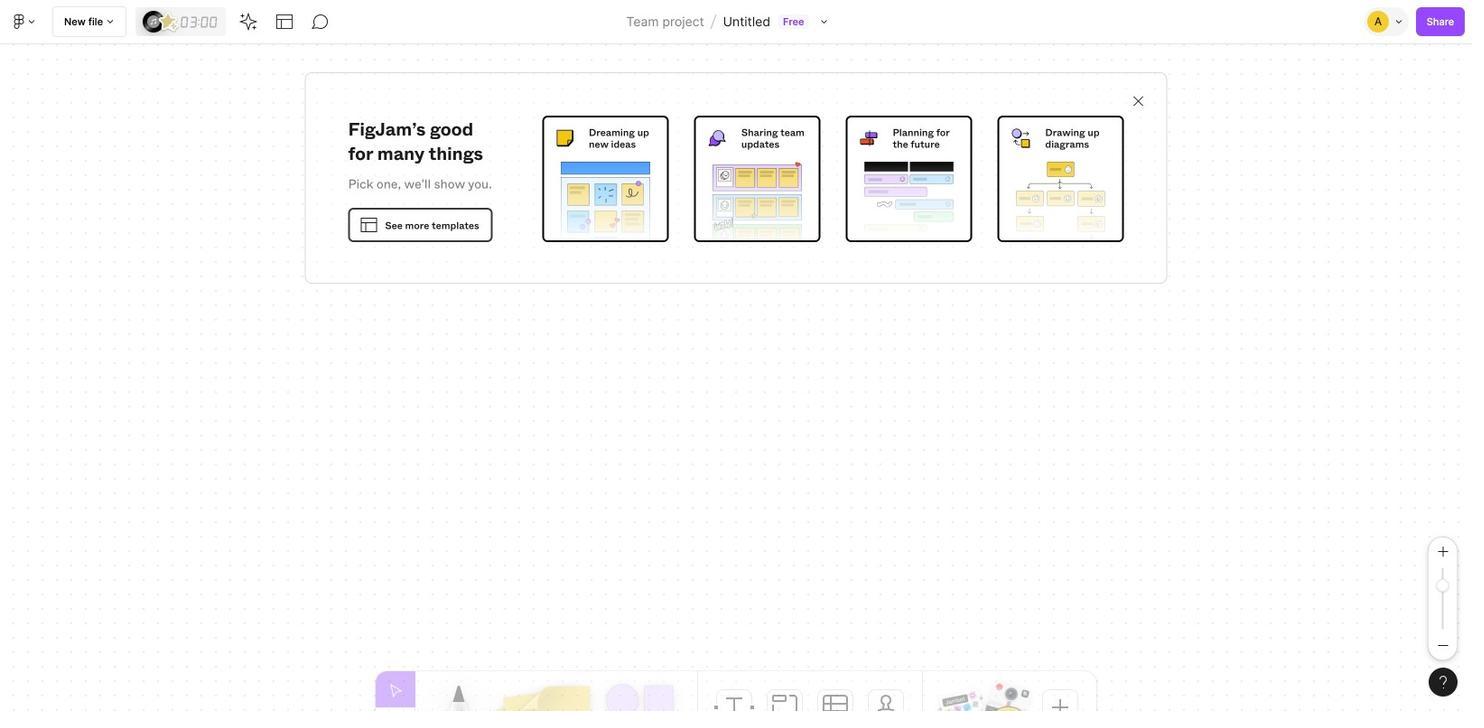 Task type: vqa. For each thing, say whether or not it's contained in the screenshot.
Diagram Basics IMAGE
no



Task type: locate. For each thing, give the bounding box(es) containing it.
File name text field
[[722, 10, 772, 33]]

drawing up diagrams option
[[998, 116, 1124, 245]]

view comments image
[[312, 13, 330, 31]]

dreaming up new ideas option
[[543, 116, 669, 245]]



Task type: describe. For each thing, give the bounding box(es) containing it.
main toolbar region
[[0, 0, 1473, 44]]

sharing team updates option
[[694, 116, 821, 245]]

multiplayer tools image
[[1393, 0, 1408, 43]]

planning for the future option
[[846, 116, 973, 242]]

make something use cases list box
[[543, 116, 1124, 245]]



